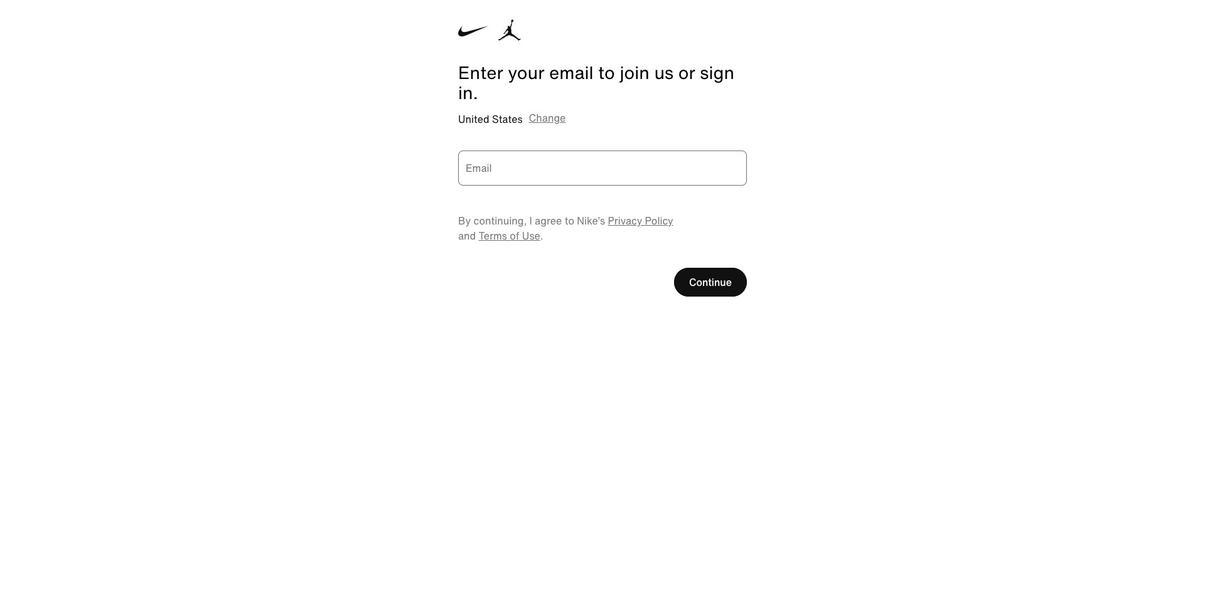 Task type: locate. For each thing, give the bounding box(es) containing it.
enter your email to join us or sign in. element
[[458, 63, 747, 103]]

nike logo image
[[458, 21, 488, 42]]

None text field
[[458, 151, 747, 186]]



Task type: describe. For each thing, give the bounding box(es) containing it.
enter your email to join us or sign in. group element
[[458, 0, 747, 103]]



